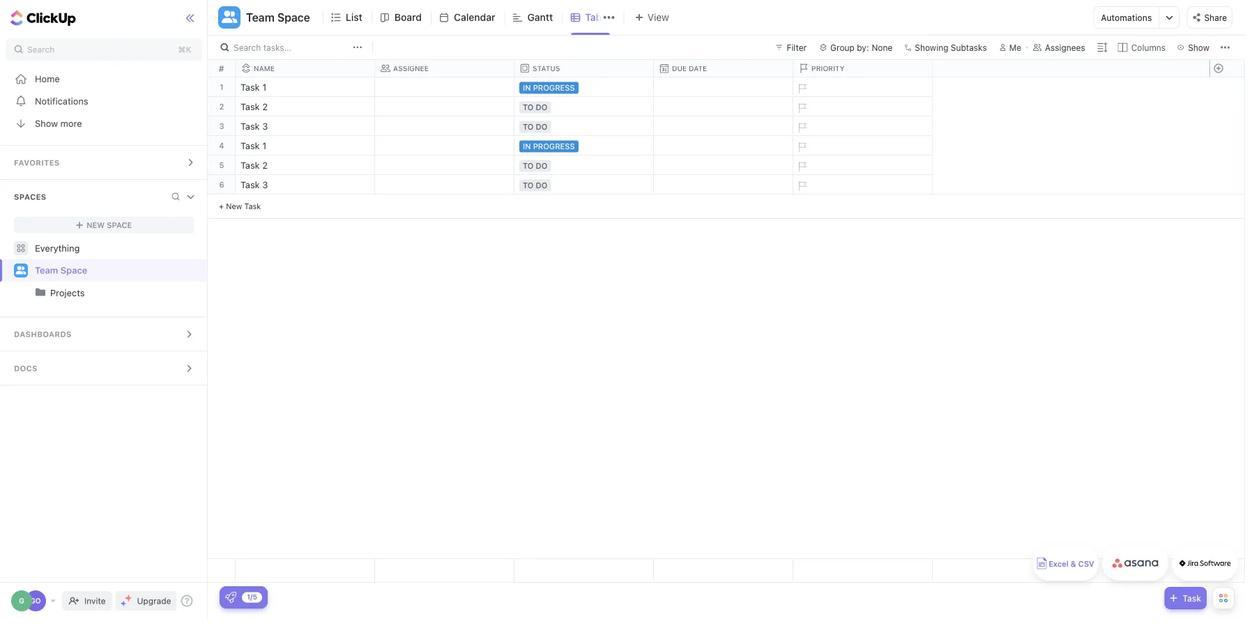 Task type: locate. For each thing, give the bounding box(es) containing it.
user group image up 'dashboards'
[[16, 266, 26, 274]]

docs
[[14, 364, 38, 373]]

table
[[585, 12, 610, 23]]

‎task
[[241, 82, 260, 92], [241, 101, 260, 112]]

1 horizontal spatial team space
[[246, 11, 310, 24]]

g
[[19, 597, 24, 605]]

gantt link
[[528, 0, 559, 35]]

search tasks...
[[234, 43, 292, 52]]

1 in progress cell from the top
[[515, 77, 654, 96]]

0 horizontal spatial space
[[61, 265, 87, 276]]

1 ‎task from the top
[[241, 82, 260, 92]]

1 vertical spatial show
[[35, 118, 58, 129]]

4 set priority element from the top
[[791, 137, 812, 158]]

to
[[523, 103, 534, 112], [523, 122, 534, 131], [523, 161, 534, 170], [523, 181, 534, 190]]

user group image
[[222, 10, 237, 23], [16, 266, 26, 274]]

2 do from the top
[[536, 122, 548, 131]]

0 vertical spatial in
[[523, 83, 531, 92]]

do
[[536, 103, 548, 112], [536, 122, 548, 131], [536, 161, 548, 170], [536, 181, 548, 190]]

priority
[[812, 64, 845, 72]]

team
[[246, 11, 275, 24], [35, 265, 58, 276]]

team down everything
[[35, 265, 58, 276]]

home
[[35, 74, 60, 84]]

new down task 2 in the top left of the page
[[226, 202, 242, 211]]

show
[[1188, 43, 1210, 52], [35, 118, 58, 129]]

space up projects
[[61, 265, 87, 276]]

cell
[[375, 77, 515, 96], [654, 77, 794, 96], [375, 97, 515, 116], [654, 97, 794, 116], [375, 116, 515, 135], [654, 116, 794, 135], [375, 136, 515, 155], [654, 136, 794, 155], [375, 156, 515, 174], [654, 156, 794, 174], [375, 175, 515, 194], [654, 175, 794, 194]]

team space up tasks...
[[246, 11, 310, 24]]

1 vertical spatial new
[[87, 221, 105, 230]]

in progress cell
[[515, 77, 654, 96], [515, 136, 654, 155]]

0 vertical spatial team space
[[246, 11, 310, 24]]

0 vertical spatial in progress
[[523, 83, 575, 92]]

0 vertical spatial team
[[246, 11, 275, 24]]

calendar
[[454, 12, 495, 23]]

6 set priority element from the top
[[791, 176, 812, 197]]

0 horizontal spatial new
[[87, 221, 105, 230]]

press space to select this row. row
[[208, 77, 236, 97], [236, 77, 933, 99], [1210, 77, 1245, 97], [208, 97, 236, 116], [236, 97, 933, 119], [1210, 97, 1245, 116], [208, 116, 236, 136], [236, 116, 933, 138], [1210, 116, 1245, 136], [208, 136, 236, 156], [236, 136, 933, 158], [1210, 136, 1245, 156], [208, 156, 236, 175], [236, 156, 933, 177], [1210, 156, 1245, 175], [208, 175, 236, 195], [236, 175, 933, 197], [1210, 175, 1245, 195], [236, 559, 933, 583], [1210, 559, 1245, 583]]

show down share button
[[1188, 43, 1210, 52]]

to do cell
[[515, 97, 654, 116], [515, 116, 654, 135], [515, 156, 654, 174], [515, 175, 654, 194]]

1 horizontal spatial new
[[226, 202, 242, 211]]

1 in from the top
[[523, 83, 531, 92]]

task
[[241, 121, 260, 131], [241, 141, 260, 151], [241, 160, 260, 170], [241, 180, 260, 190], [244, 202, 261, 211], [1183, 593, 1201, 603]]

show inside the sidebar navigation
[[35, 118, 58, 129]]

automations
[[1101, 13, 1152, 22]]

2 set priority image from the top
[[791, 176, 812, 197]]

board
[[395, 12, 422, 23]]

4 to do cell from the top
[[515, 175, 654, 194]]

1 progress from the top
[[533, 83, 575, 92]]

1 vertical spatial in progress
[[523, 142, 575, 151]]

user group image up search tasks...
[[222, 10, 237, 23]]

team inside the sidebar navigation
[[35, 265, 58, 276]]

0 horizontal spatial team space
[[35, 265, 87, 276]]

everything
[[35, 243, 80, 253]]

2 left ‎task 2
[[219, 102, 224, 111]]

3 inside 1 2 3 4 5 6
[[219, 121, 224, 130]]

press space to select this row. row containing 3
[[208, 116, 236, 136]]

1 to do cell from the top
[[515, 97, 654, 116]]

1 vertical spatial ‎task
[[241, 101, 260, 112]]

grid
[[208, 60, 1245, 583]]

0 vertical spatial space
[[277, 11, 310, 24]]

2 to from the top
[[523, 122, 534, 131]]

1 for ‎task 1
[[262, 82, 266, 92]]

more
[[60, 118, 82, 129]]

0 vertical spatial progress
[[533, 83, 575, 92]]

team space
[[246, 11, 310, 24], [35, 265, 87, 276]]

‎task down ‎task 1
[[241, 101, 260, 112]]

0 horizontal spatial team
[[35, 265, 58, 276]]

new task
[[226, 202, 261, 211]]

press space to select this row. row containing task 1
[[236, 136, 933, 158]]

1 task 3 from the top
[[241, 121, 268, 131]]

‎task up ‎task 2
[[241, 82, 260, 92]]

show more
[[35, 118, 82, 129]]

team for team space link
[[35, 265, 58, 276]]

0 vertical spatial in progress cell
[[515, 77, 654, 96]]

show left more
[[35, 118, 58, 129]]

1 down name on the top left
[[262, 82, 266, 92]]

3 to do from the top
[[523, 161, 548, 170]]

2 progress from the top
[[533, 142, 575, 151]]

1 horizontal spatial user group image
[[222, 10, 237, 23]]

team space inside the sidebar navigation
[[35, 265, 87, 276]]

onboarding checklist button image
[[225, 592, 236, 603]]

in progress cell for ‎task 1
[[515, 77, 654, 96]]

2 vertical spatial space
[[61, 265, 87, 276]]

space up everything link
[[107, 221, 132, 230]]

0 vertical spatial user group image
[[222, 10, 237, 23]]

6
[[219, 180, 224, 189]]

in
[[523, 83, 531, 92], [523, 142, 531, 151]]

excel & csv
[[1049, 560, 1095, 569]]

group by: none
[[831, 43, 893, 52]]

4 to from the top
[[523, 181, 534, 190]]

2 horizontal spatial space
[[277, 11, 310, 24]]

search inside the sidebar navigation
[[27, 45, 55, 54]]

progress
[[533, 83, 575, 92], [533, 142, 575, 151]]

onboarding checklist button element
[[225, 592, 236, 603]]

press space to select this row. row containing 1
[[208, 77, 236, 97]]

to do cell for fourth set priority element from the bottom of the row group containing ‎task 1
[[515, 116, 654, 135]]

Search tasks... text field
[[234, 38, 349, 57]]

2 set priority element from the top
[[791, 98, 812, 119]]

row group containing ‎task 1
[[236, 77, 933, 219]]

everything link
[[0, 237, 208, 259]]

set priority image
[[791, 117, 812, 138], [791, 176, 812, 197]]

team space down everything
[[35, 265, 87, 276]]

columns
[[1132, 43, 1166, 52]]

favorites
[[14, 158, 60, 167]]

search
[[234, 43, 261, 52], [27, 45, 55, 54]]

row
[[236, 60, 936, 77]]

1 vertical spatial team space
[[35, 265, 87, 276]]

g go
[[19, 597, 41, 605]]

1 down '#'
[[220, 82, 224, 91]]

board link
[[395, 0, 427, 35]]

show for show more
[[35, 118, 58, 129]]

4 set priority image from the top
[[791, 156, 812, 177]]

due date
[[672, 65, 707, 73]]

sparkle svg 2 image
[[121, 601, 126, 606]]

3 do from the top
[[536, 161, 548, 170]]

0 horizontal spatial search
[[27, 45, 55, 54]]

showing subtasks button
[[900, 39, 991, 56]]

2 in from the top
[[523, 142, 531, 151]]

1 horizontal spatial search
[[234, 43, 261, 52]]

search up name on the top left
[[234, 43, 261, 52]]

sparkle svg 1 image
[[125, 595, 132, 602]]

1 set priority image from the top
[[791, 78, 812, 99]]

1 vertical spatial in progress cell
[[515, 136, 654, 155]]

1 up task 2 in the top left of the page
[[262, 141, 266, 151]]

1 vertical spatial progress
[[533, 142, 575, 151]]

space for team space button
[[277, 11, 310, 24]]

user group image inside the sidebar navigation
[[16, 266, 26, 274]]

1 vertical spatial set priority image
[[791, 176, 812, 197]]

new inside grid
[[226, 202, 242, 211]]

team inside button
[[246, 11, 275, 24]]

new inside the sidebar navigation
[[87, 221, 105, 230]]

2 to do from the top
[[523, 122, 548, 131]]

2 ‎task from the top
[[241, 101, 260, 112]]

3 up 4
[[219, 121, 224, 130]]

group
[[831, 43, 855, 52]]

status button
[[515, 63, 654, 73]]

task 3
[[241, 121, 268, 131], [241, 180, 268, 190]]

1 row group from the left
[[208, 77, 236, 219]]

row group containing 1 2 3 4 5 6
[[208, 77, 236, 219]]

in progress
[[523, 83, 575, 92], [523, 142, 575, 151]]

2 to do cell from the top
[[515, 116, 654, 135]]

2 row group from the left
[[236, 77, 933, 219]]

‎task for ‎task 2
[[241, 101, 260, 112]]

press space to select this row. row containing 5
[[208, 156, 236, 175]]

1 vertical spatial task 3
[[241, 180, 268, 190]]

set priority image
[[791, 78, 812, 99], [791, 98, 812, 119], [791, 137, 812, 158], [791, 156, 812, 177]]

0 horizontal spatial user group image
[[16, 266, 26, 274]]

2 in progress cell from the top
[[515, 136, 654, 155]]

0 vertical spatial set priority image
[[791, 117, 812, 138]]

1 set priority image from the top
[[791, 117, 812, 138]]

1 set priority element from the top
[[791, 78, 812, 99]]

none
[[872, 43, 893, 52]]

space inside button
[[277, 11, 310, 24]]

3 set priority image from the top
[[791, 137, 812, 158]]

0 horizontal spatial show
[[35, 118, 58, 129]]

tasks...
[[263, 43, 292, 52]]

projects link
[[1, 282, 196, 304], [50, 282, 196, 304]]

progress for task 1
[[533, 142, 575, 151]]

1 vertical spatial user group image
[[16, 266, 26, 274]]

1
[[262, 82, 266, 92], [220, 82, 224, 91], [262, 141, 266, 151]]

2
[[262, 101, 268, 112], [219, 102, 224, 111], [262, 160, 268, 170]]

show inside dropdown button
[[1188, 43, 1210, 52]]

1 in progress from the top
[[523, 83, 575, 92]]

space
[[277, 11, 310, 24], [107, 221, 132, 230], [61, 265, 87, 276]]

row containing name
[[236, 60, 936, 77]]

3
[[262, 121, 268, 131], [219, 121, 224, 130], [262, 180, 268, 190]]

search for search tasks...
[[234, 43, 261, 52]]

new up everything link
[[87, 221, 105, 230]]

automations button
[[1094, 7, 1159, 28]]

team space inside button
[[246, 11, 310, 24]]

0 vertical spatial show
[[1188, 43, 1210, 52]]

2 down ‎task 1
[[262, 101, 268, 112]]

task 3 down task 2 in the top left of the page
[[241, 180, 268, 190]]

1 horizontal spatial space
[[107, 221, 132, 230]]

1 vertical spatial in
[[523, 142, 531, 151]]

2 in progress from the top
[[523, 142, 575, 151]]

name column header
[[236, 60, 378, 77]]

team space link
[[35, 259, 196, 282]]

3 to do cell from the top
[[515, 156, 654, 174]]

show button
[[1173, 39, 1214, 56]]

columns button
[[1114, 39, 1173, 56]]

1 horizontal spatial show
[[1188, 43, 1210, 52]]

set priority image for task 1
[[791, 137, 812, 158]]

assignee column header
[[375, 60, 517, 77]]

team up search tasks...
[[246, 11, 275, 24]]

set priority element
[[791, 78, 812, 99], [791, 98, 812, 119], [791, 117, 812, 138], [791, 137, 812, 158], [791, 156, 812, 177], [791, 176, 812, 197]]

in for task 1
[[523, 142, 531, 151]]

row group
[[208, 77, 236, 219], [236, 77, 933, 219], [1210, 77, 1245, 219]]

space up search tasks... text box
[[277, 11, 310, 24]]

2 down task 1
[[262, 160, 268, 170]]

2 task 3 from the top
[[241, 180, 268, 190]]

1 do from the top
[[536, 103, 548, 112]]

search up home
[[27, 45, 55, 54]]

0 vertical spatial new
[[226, 202, 242, 211]]

1 vertical spatial team
[[35, 265, 58, 276]]

new
[[226, 202, 242, 211], [87, 221, 105, 230]]

press space to select this row. row containing 2
[[208, 97, 236, 116]]

spaces
[[14, 192, 46, 202]]

press space to select this row. row containing ‎task 2
[[236, 97, 933, 119]]

2 set priority image from the top
[[791, 98, 812, 119]]

team for team space button
[[246, 11, 275, 24]]

0 vertical spatial task 3
[[241, 121, 268, 131]]

0 vertical spatial ‎task
[[241, 82, 260, 92]]

2 inside 1 2 3 4 5 6
[[219, 102, 224, 111]]

task 3 down ‎task 2
[[241, 121, 268, 131]]

2 projects link from the left
[[50, 282, 196, 304]]

view
[[648, 12, 669, 23]]

me
[[1009, 43, 1022, 52]]

1 horizontal spatial team
[[246, 11, 275, 24]]

to do
[[523, 103, 548, 112], [523, 122, 548, 131], [523, 161, 548, 170], [523, 181, 548, 190]]



Task type: describe. For each thing, give the bounding box(es) containing it.
4
[[219, 141, 224, 150]]

in for ‎task 1
[[523, 83, 531, 92]]

task for 3rd set priority element from the bottom of the row group containing ‎task 1
[[241, 141, 260, 151]]

sidebar navigation
[[0, 0, 211, 619]]

progress for ‎task 1
[[533, 83, 575, 92]]

showing subtasks
[[915, 43, 987, 52]]

new for new task
[[226, 202, 242, 211]]

3 row group from the left
[[1210, 77, 1245, 219]]

upgrade link
[[115, 591, 177, 611]]

1/5
[[247, 593, 257, 601]]

assignees
[[1045, 43, 1086, 52]]

projects
[[50, 288, 85, 298]]

team space button
[[241, 2, 310, 33]]

3 set priority element from the top
[[791, 117, 812, 138]]

in progress for task 1
[[523, 142, 575, 151]]

favorites button
[[0, 146, 208, 179]]

excel & csv link
[[1033, 546, 1099, 581]]

subtasks
[[951, 43, 987, 52]]

invite
[[84, 596, 106, 606]]

home link
[[0, 68, 208, 90]]

press space to select this row. row containing task 2
[[236, 156, 933, 177]]

5 set priority element from the top
[[791, 156, 812, 177]]

priority button
[[794, 63, 933, 73]]

show for show
[[1188, 43, 1210, 52]]

table link
[[585, 0, 616, 35]]

in progress cell for task 1
[[515, 136, 654, 155]]

assignees button
[[1027, 39, 1092, 56]]

1 to do from the top
[[523, 103, 548, 112]]

set priority image for 1st set priority element from the bottom of the row group containing ‎task 1
[[791, 176, 812, 197]]

priority column header
[[794, 60, 936, 77]]

1 projects link from the left
[[1, 282, 196, 304]]

list link
[[346, 0, 368, 35]]

assignee
[[393, 64, 429, 72]]

4 do from the top
[[536, 181, 548, 190]]

press space to select this row. row containing ‎task 1
[[236, 77, 933, 99]]

notifications
[[35, 96, 88, 106]]

status column header
[[515, 60, 657, 77]]

name
[[254, 64, 275, 72]]

press space to select this row. row containing 6
[[208, 175, 236, 195]]

dropdown menu image
[[654, 559, 793, 582]]

3 down task 2 in the top left of the page
[[262, 180, 268, 190]]

1 2 3 4 5 6
[[219, 82, 224, 189]]

space for team space link
[[61, 265, 87, 276]]

1 to from the top
[[523, 103, 534, 112]]

1 vertical spatial space
[[107, 221, 132, 230]]

set priority image for ‎task 1
[[791, 78, 812, 99]]

to do cell for 5th set priority element from the bottom of the row group containing ‎task 1
[[515, 97, 654, 116]]

‎task 2
[[241, 101, 268, 112]]

‎task for ‎task 1
[[241, 82, 260, 92]]

team space for team space button
[[246, 11, 310, 24]]

me button
[[994, 39, 1027, 56]]

2 for ‎task
[[262, 101, 268, 112]]

set priority image for ‎task 2
[[791, 98, 812, 119]]

task for fourth set priority element from the bottom of the row group containing ‎task 1
[[241, 121, 260, 131]]

assignee button
[[375, 63, 515, 73]]

task 1
[[241, 141, 266, 151]]

1 inside 1 2 3 4 5 6
[[220, 82, 224, 91]]

⌘k
[[178, 45, 191, 54]]

grid containing ‎task 1
[[208, 60, 1245, 583]]

dashboards
[[14, 330, 72, 339]]

task 2
[[241, 160, 268, 170]]

gantt
[[528, 12, 553, 23]]

upgrade
[[137, 596, 171, 606]]

&
[[1071, 560, 1076, 569]]

status
[[533, 64, 560, 72]]

csv
[[1079, 560, 1095, 569]]

due date button
[[654, 64, 794, 74]]

filter
[[787, 43, 807, 52]]

3 down ‎task 2
[[262, 121, 268, 131]]

set priority image for fourth set priority element from the bottom of the row group containing ‎task 1
[[791, 117, 812, 138]]

to do cell for 2nd set priority element from the bottom of the row group containing ‎task 1
[[515, 156, 654, 174]]

calendar link
[[454, 0, 501, 35]]

by:
[[857, 43, 869, 52]]

task for 1st set priority element from the bottom of the row group containing ‎task 1
[[241, 180, 260, 190]]

5
[[219, 160, 224, 169]]

date
[[689, 65, 707, 73]]

notifications link
[[0, 90, 208, 112]]

filter button
[[770, 39, 812, 56]]

1 for task 1
[[262, 141, 266, 151]]

share button
[[1187, 6, 1233, 29]]

3 to from the top
[[523, 161, 534, 170]]

go
[[30, 597, 41, 605]]

new space
[[87, 221, 132, 230]]

list
[[346, 12, 362, 23]]

#
[[219, 63, 224, 73]]

task for 2nd set priority element from the bottom of the row group containing ‎task 1
[[241, 160, 260, 170]]

2 for 1
[[219, 102, 224, 111]]

excel
[[1049, 560, 1069, 569]]

4 to do from the top
[[523, 181, 548, 190]]

showing
[[915, 43, 949, 52]]

due
[[672, 65, 687, 73]]

search for search
[[27, 45, 55, 54]]

view button
[[624, 9, 674, 26]]

new for new space
[[87, 221, 105, 230]]

team space for team space link
[[35, 265, 87, 276]]

2 for task
[[262, 160, 268, 170]]

set priority image for task 2
[[791, 156, 812, 177]]

share
[[1205, 13, 1227, 22]]

‎task 1
[[241, 82, 266, 92]]

due date column header
[[654, 60, 796, 77]]

name button
[[236, 63, 375, 73]]

to do cell for 1st set priority element from the bottom of the row group containing ‎task 1
[[515, 175, 654, 194]]

in progress for ‎task 1
[[523, 83, 575, 92]]

press space to select this row. row containing 4
[[208, 136, 236, 156]]



Task type: vqa. For each thing, say whether or not it's contained in the screenshot.
Status column header
yes



